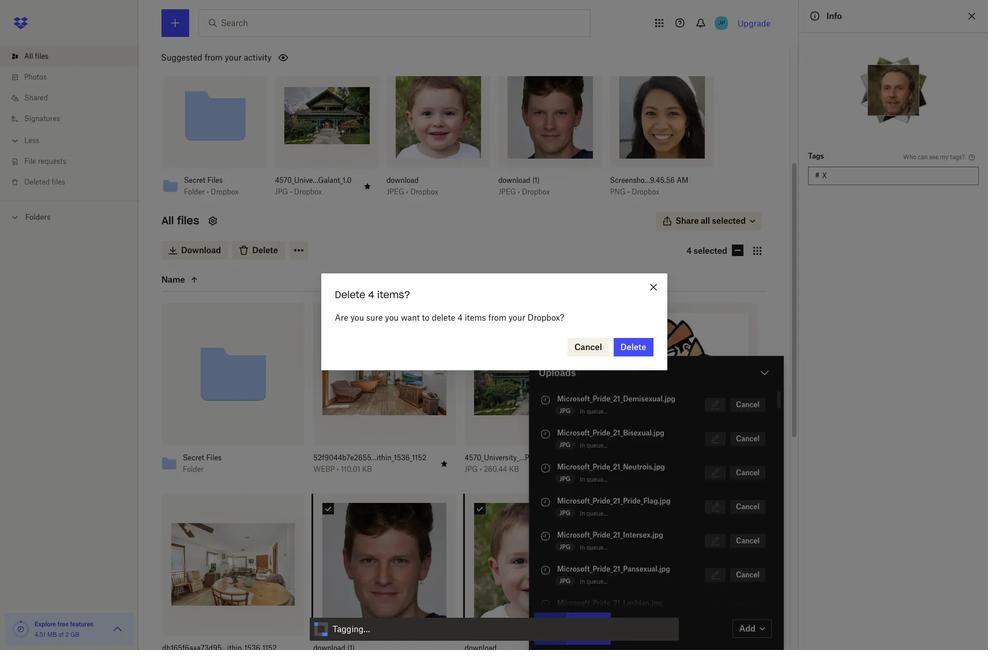 Task type: describe. For each thing, give the bounding box(es) containing it.
am
[[677, 176, 689, 184]]

gb
[[70, 631, 79, 638]]

kb inside the file, 1703238.jpg row
[[656, 465, 666, 474]]

cancel button for microsoft_pride_21_bisexual.jpg
[[731, 432, 766, 446]]

selected
[[694, 246, 728, 256]]

• inside download jpeg • dropbox
[[406, 187, 409, 196]]

in for microsoft_pride_21_bisexual.jpg
[[580, 442, 585, 449]]

file requests
[[24, 157, 66, 166]]

download jpeg • dropbox
[[387, 176, 438, 196]]

download for •
[[387, 176, 419, 184]]

2 vertical spatial 4
[[458, 312, 463, 322]]

suggested from your activity
[[161, 53, 272, 62]]

dropbox?
[[528, 312, 565, 322]]

uploading file status
[[534, 613, 567, 647]]

download button
[[387, 176, 465, 185]]

jpg for microsoft_pride_21_neutrois.jpg
[[560, 475, 571, 482]]

who
[[904, 153, 917, 160]]

secret files folder
[[183, 453, 222, 474]]

in for microsoft_pride_21_demisexual.jpg
[[580, 408, 585, 415]]

queue... for microsoft_pride_21_demisexual.jpg
[[587, 408, 608, 415]]

all files link
[[9, 46, 138, 67]]

who can see my tags? image
[[968, 153, 977, 162]]

all files inside list item
[[24, 52, 49, 61]]

• inside 52f9044b7e2655…ithin_1536_1152 webp • 110.01 kb
[[337, 465, 339, 474]]

dropbox inside download jpeg • dropbox
[[411, 187, 438, 196]]

from inside 'delete 4 items?' dialog
[[488, 312, 507, 322]]

cancel button for microsoft_pride_21_pride_flag.jpg
[[731, 500, 766, 514]]

delete for delete
[[621, 342, 647, 352]]

6 upload pending image from the top
[[539, 598, 553, 612]]

/screenshot 2023-10-19 at 9.45.56 am.png image
[[860, 57, 927, 124]]

shared
[[24, 93, 48, 102]]

close right sidebar image
[[965, 9, 979, 23]]

tags
[[808, 152, 824, 160]]

files for the all files link
[[35, 52, 49, 61]]

are
[[335, 312, 348, 322]]

who can see my tags?
[[904, 153, 965, 160]]

signatures link
[[9, 108, 138, 129]]

1 you from the left
[[351, 312, 364, 322]]

shared link
[[9, 88, 138, 108]]

in queue... for microsoft_pride_21_pansexual.jpg
[[580, 578, 608, 585]]

jpg for microsoft_pride_21_demisexual.jpg
[[560, 407, 571, 414]]

upgrade
[[738, 18, 771, 28]]

dropbox inside 4570_unive…galant_1.0 jpg • dropbox
[[294, 187, 322, 196]]

in for microsoft_pride_21_neutrois.jpg
[[580, 476, 585, 483]]

folders button
[[0, 208, 138, 226]]

items?
[[377, 289, 410, 300]]

explore free features 4.51 mb of 2 gb
[[35, 621, 93, 638]]

in for microsoft_pride_21_pansexual.jpg
[[580, 578, 585, 585]]

4570_unive…galant_1.0 jpg • dropbox
[[275, 176, 352, 196]]

dropbox for screensho…9.45.56 am
[[632, 187, 660, 196]]

• inside download (1) jpeg • dropbox
[[518, 187, 520, 196]]

cancel button for microsoft_pride_21_neutrois.jpg
[[731, 466, 766, 480]]

left
[[611, 630, 621, 638]]

all files list item
[[0, 46, 138, 67]]

upload pending image for microsoft_pride_21_pansexual.jpg
[[539, 564, 553, 578]]

screensho…9.45.56 am png • dropbox
[[610, 176, 689, 196]]

png • dropbox button
[[610, 187, 689, 197]]

files for secret files folder
[[206, 453, 222, 462]]

queue... for microsoft_pride_21_pride_flag.jpg
[[587, 510, 608, 517]]

mb
[[47, 631, 57, 638]]

deleted files
[[24, 178, 65, 186]]

info
[[827, 11, 842, 21]]

in queue... for microsoft_pride_21_pride_flag.jpg
[[580, 510, 608, 517]]

jpeg inside download jpeg • dropbox
[[387, 187, 405, 196]]

file
[[24, 157, 36, 166]]

delete 4 items?
[[335, 289, 410, 300]]

4570_university_…pierre_galant_1.0 jpg • 260.44 kb
[[465, 453, 580, 474]]

secret files button for secret files folder • dropbox
[[184, 176, 246, 185]]

microsoft_pride_21_pansexual.jpg
[[557, 565, 670, 574]]

tagging…
[[333, 624, 370, 634]]

file, 4570_university_ave____pierre_galant_1.0.jpg row
[[460, 303, 607, 482]]

cancel inside microsoft_pride_21_lesbian.jpg cancel
[[736, 605, 760, 613]]

uploads
[[539, 367, 576, 379]]

activity
[[244, 53, 272, 62]]

jpg inside 4570_university_…pierre_galant_1.0 jpg • 260.44 kb
[[465, 465, 478, 474]]

file, 52f9044b7e2655d26eb85c0b2abdc392-uncropped_scaled_within_1536_1152.webp row
[[309, 303, 456, 482]]

microsoft_pride_21_bisexual.jpg
[[557, 429, 665, 437]]

microsoft_pride_21_lesbian.jpg
[[557, 599, 663, 608]]

52f9044b7e2655…ithin_1536_1152
[[313, 453, 427, 462]]

• inside 4570_university_…pierre_galant_1.0 jpg • 260.44 kb
[[480, 465, 482, 474]]

110.01
[[341, 465, 360, 474]]

52f9044b7e2655…ithin_1536_1152 button
[[313, 453, 430, 463]]

name
[[162, 275, 185, 285]]

file, db165f6aaa73d95c9004256537e7037b-uncropped_scaled_within_1536_1152.webp row
[[158, 494, 304, 650]]

photos link
[[9, 67, 138, 88]]

folder for secret files folder
[[183, 465, 204, 474]]

cancel for microsoft_pride_21_demisexual.jpg
[[736, 400, 760, 409]]

tags?
[[950, 153, 965, 160]]

upload pending image
[[539, 530, 553, 544]]

0 vertical spatial your
[[225, 53, 242, 62]]

explore
[[35, 621, 56, 628]]

1 vertical spatial 4
[[368, 289, 374, 300]]

jpeg • dropbox button for download
[[387, 187, 465, 197]]

png
[[610, 187, 626, 196]]

free
[[57, 621, 69, 628]]

download for jpeg
[[499, 176, 531, 184]]

secret files button for secret files folder
[[183, 453, 283, 463]]

file, inflatable-pants-today-inline-200227-5.webp row
[[612, 494, 758, 650]]

1 horizontal spatial all files
[[162, 214, 199, 227]]

of inside explore free features 4.51 mb of 2 gb
[[58, 631, 64, 638]]

all inside list item
[[24, 52, 33, 61]]

4570_university_…pierre_galant_1.0
[[465, 453, 580, 462]]

folders
[[25, 213, 51, 222]]

2 vertical spatial files
[[177, 214, 199, 227]]

4570_university_…pierre_galant_1.0 button
[[465, 453, 582, 463]]

64
[[633, 619, 643, 629]]

download (1) button
[[499, 176, 577, 185]]

microsoft_pride_21_intersex.jpg
[[557, 531, 664, 540]]

suggested
[[161, 53, 202, 62]]

2 you from the left
[[385, 312, 399, 322]]

in for microsoft_pride_21_pride_flag.jpg
[[580, 510, 585, 517]]

queue... for microsoft_pride_21_bisexual.jpg
[[587, 442, 608, 449]]

name button
[[162, 273, 259, 287]]

delete for delete 4 items?
[[335, 289, 366, 300]]

• inside "secret files folder • dropbox"
[[207, 187, 209, 196]]

minutes
[[582, 630, 609, 638]]

folder, secret files row
[[158, 303, 304, 482]]

see
[[930, 153, 939, 160]]

in queue... for microsoft_pride_21_neutrois.jpg
[[580, 476, 608, 483]]



Task type: locate. For each thing, give the bounding box(es) containing it.
1 horizontal spatial you
[[385, 312, 399, 322]]

1 vertical spatial secret files button
[[183, 453, 283, 463]]

in up microsoft_pride_21_bisexual.jpg
[[580, 408, 585, 415]]

in queue... down microsoft_pride_21_demisexual.jpg
[[580, 408, 608, 415]]

from left dropbox?
[[488, 312, 507, 322]]

26.08
[[635, 465, 654, 474]]

2 in from the top
[[580, 442, 585, 449]]

upload pending image up uploading file status
[[539, 598, 553, 612]]

sure
[[366, 312, 383, 322]]

in
[[580, 408, 585, 415], [580, 442, 585, 449], [580, 476, 585, 483], [580, 510, 585, 517], [580, 544, 585, 551], [580, 578, 585, 585]]

1 kb from the left
[[362, 465, 372, 474]]

items inside uploading 2 of 64 items 12 minutes left
[[645, 619, 667, 629]]

upload pending image for microsoft_pride_21_pride_flag.jpg
[[539, 496, 553, 510]]

of
[[623, 619, 631, 629], [58, 631, 64, 638]]

requests
[[38, 157, 66, 166]]

microsoft_pride_21_demisexual.jpg
[[557, 395, 676, 403]]

#
[[815, 171, 820, 180]]

0 horizontal spatial download
[[387, 176, 419, 184]]

files for the deleted files link
[[52, 178, 65, 186]]

1 vertical spatial folder
[[183, 465, 204, 474]]

delete button
[[614, 338, 654, 356]]

quota usage element
[[12, 620, 30, 639]]

1 download from the left
[[387, 176, 419, 184]]

files inside the deleted files link
[[52, 178, 65, 186]]

you right are
[[351, 312, 364, 322]]

files inside the all files link
[[35, 52, 49, 61]]

jpeg • dropbox button for download (1)
[[499, 187, 577, 197]]

files down folder • dropbox 'button'
[[177, 214, 199, 227]]

in queue... down microsoft_pride_21_bisexual.jpg
[[580, 442, 608, 449]]

cancel button inside 'delete 4 items?' dialog
[[568, 338, 609, 356]]

files inside "secret files folder • dropbox"
[[207, 176, 223, 184]]

your inside 'delete 4 items?' dialog
[[509, 312, 526, 322]]

1 in queue... from the top
[[580, 408, 608, 415]]

to
[[422, 312, 430, 322]]

jpeg down download (1) button
[[499, 187, 516, 196]]

dropbox inside download (1) jpeg • dropbox
[[522, 187, 550, 196]]

2 jpeg from the left
[[499, 187, 516, 196]]

0 vertical spatial files
[[35, 52, 49, 61]]

upload pending image for microsoft_pride_21_bisexual.jpg
[[539, 428, 553, 441]]

0 horizontal spatial all files
[[24, 52, 49, 61]]

folder inside "secret files folder • dropbox"
[[184, 187, 205, 196]]

queue... down microsoft_pride_21_bisexual.jpg
[[587, 442, 608, 449]]

deleted
[[24, 178, 50, 186]]

jpg • 26.08 kb
[[616, 465, 666, 474]]

signatures
[[24, 114, 60, 123]]

of right mb
[[58, 631, 64, 638]]

delete up microsoft_pride_21_demisexual.jpg
[[621, 342, 647, 352]]

0 vertical spatial items
[[465, 312, 486, 322]]

0 horizontal spatial items
[[465, 312, 486, 322]]

upload pending image down uploads
[[539, 394, 553, 407]]

3 kb from the left
[[656, 465, 666, 474]]

1 vertical spatial of
[[58, 631, 64, 638]]

0 horizontal spatial your
[[225, 53, 242, 62]]

queue... down microsoft_pride_21_neutrois.jpg
[[587, 476, 608, 483]]

all files
[[24, 52, 49, 61], [162, 214, 199, 227]]

you right sure on the left of page
[[385, 312, 399, 322]]

2 download from the left
[[499, 176, 531, 184]]

jpg up microsoft_pride_21_lesbian.jpg at the right bottom of page
[[560, 578, 571, 585]]

tagging… alert
[[310, 618, 679, 641]]

12
[[573, 630, 580, 638]]

0 vertical spatial of
[[623, 619, 631, 629]]

1 horizontal spatial 4
[[458, 312, 463, 322]]

delete up are
[[335, 289, 366, 300]]

4 in from the top
[[580, 510, 585, 517]]

cancel button for microsoft_pride_21_intersex.jpg
[[731, 534, 766, 548]]

upload pending image for microsoft_pride_21_demisexual.jpg
[[539, 394, 553, 407]]

kb down 4570_university_…pierre_galant_1.0 on the bottom of page
[[509, 465, 519, 474]]

in queue... down 'microsoft_pride_21_pansexual.jpg'
[[580, 578, 608, 585]]

all files up photos
[[24, 52, 49, 61]]

cancel for microsoft_pride_21_pansexual.jpg
[[736, 571, 760, 579]]

file, 1703238.jpg row
[[612, 303, 758, 482]]

in down microsoft_pride_21_intersex.jpg
[[580, 544, 585, 551]]

in down microsoft_pride_21_pride_flag.jpg
[[580, 510, 585, 517]]

items down microsoft_pride_21_lesbian.jpg cancel
[[645, 619, 667, 629]]

0 horizontal spatial kb
[[362, 465, 372, 474]]

in for microsoft_pride_21_intersex.jpg
[[580, 544, 585, 551]]

jpg inside 4570_unive…galant_1.0 jpg • dropbox
[[275, 187, 288, 196]]

of left 64
[[623, 619, 631, 629]]

1 vertical spatial all
[[162, 214, 174, 227]]

dropbox image
[[9, 12, 32, 35]]

folder
[[184, 187, 205, 196], [183, 465, 204, 474]]

jpg down uploads
[[560, 407, 571, 414]]

cancel
[[575, 342, 602, 352], [736, 400, 760, 409], [736, 435, 760, 443], [736, 469, 760, 477], [736, 503, 760, 511], [736, 537, 760, 545], [736, 571, 760, 579], [736, 605, 760, 613]]

0 vertical spatial from
[[205, 53, 223, 62]]

1 vertical spatial files
[[206, 453, 222, 462]]

queue... down microsoft_pride_21_demisexual.jpg
[[587, 408, 608, 415]]

260.44
[[484, 465, 507, 474]]

jpg down 4570_university_…pierre_galant_1.0 jpg • 260.44 kb
[[560, 475, 571, 482]]

jpeg down download button
[[387, 187, 405, 196]]

secret for secret files folder
[[183, 453, 204, 462]]

webp
[[313, 465, 335, 474]]

items inside dialog
[[465, 312, 486, 322]]

0 horizontal spatial delete
[[335, 289, 366, 300]]

in queue... for microsoft_pride_21_bisexual.jpg
[[580, 442, 608, 449]]

1 jpeg from the left
[[387, 187, 405, 196]]

dropbox
[[211, 187, 239, 196], [294, 187, 322, 196], [411, 187, 438, 196], [522, 187, 550, 196], [632, 187, 660, 196]]

cancel for microsoft_pride_21_bisexual.jpg
[[736, 435, 760, 443]]

microsoft_pride_21_neutrois.jpg
[[557, 463, 665, 471]]

in queue... for microsoft_pride_21_intersex.jpg
[[580, 544, 608, 551]]

0 horizontal spatial jpeg • dropbox button
[[387, 187, 465, 197]]

4570_unive…galant_1.0 button
[[275, 176, 354, 185]]

0 vertical spatial secret
[[184, 176, 206, 184]]

jpg for microsoft_pride_21_bisexual.jpg
[[560, 441, 571, 448]]

in down microsoft_pride_21_neutrois.jpg
[[580, 476, 585, 483]]

5 in from the top
[[580, 544, 585, 551]]

in queue...
[[580, 408, 608, 415], [580, 442, 608, 449], [580, 476, 608, 483], [580, 510, 608, 517], [580, 544, 608, 551], [580, 578, 608, 585]]

2 horizontal spatial 4
[[687, 246, 692, 256]]

1 dropbox from the left
[[211, 187, 239, 196]]

jpg down microsoft_pride_21_pride_flag.jpg
[[560, 510, 571, 516]]

1 vertical spatial all files
[[162, 214, 199, 227]]

you
[[351, 312, 364, 322], [385, 312, 399, 322]]

5 upload pending image from the top
[[539, 564, 553, 578]]

0 vertical spatial folder
[[184, 187, 205, 196]]

in queue... for microsoft_pride_21_demisexual.jpg
[[580, 408, 608, 415]]

3 in queue... from the top
[[580, 476, 608, 483]]

5 dropbox from the left
[[632, 187, 660, 196]]

delete 4 items? dialog
[[321, 273, 667, 377]]

upload pending image
[[539, 394, 553, 407], [539, 428, 553, 441], [539, 462, 553, 475], [539, 496, 553, 510], [539, 564, 553, 578], [539, 598, 553, 612]]

2 up left
[[616, 619, 621, 629]]

4 selected
[[687, 246, 728, 256]]

1 vertical spatial files
[[52, 178, 65, 186]]

/download.jpeg image
[[860, 57, 927, 124]]

• inside screensho…9.45.56 am png • dropbox
[[628, 187, 630, 196]]

2 dropbox from the left
[[294, 187, 322, 196]]

0 horizontal spatial files
[[35, 52, 49, 61]]

microsoft_pride_21_lesbian.jpg cancel
[[557, 599, 760, 613]]

4 right 'delete'
[[458, 312, 463, 322]]

list containing all files
[[0, 39, 138, 201]]

secret for secret files folder • dropbox
[[184, 176, 206, 184]]

queue... for microsoft_pride_21_pansexual.jpg
[[587, 578, 608, 585]]

6 in from the top
[[580, 578, 585, 585]]

files up photos
[[35, 52, 49, 61]]

0 horizontal spatial 4
[[368, 289, 374, 300]]

cancel button for microsoft_pride_21_pansexual.jpg
[[731, 568, 766, 582]]

4 dropbox from the left
[[522, 187, 550, 196]]

queue... down microsoft_pride_21_intersex.jpg
[[587, 544, 608, 551]]

secret files button inside row
[[183, 453, 283, 463]]

less
[[24, 136, 39, 145]]

jpeg
[[387, 187, 405, 196], [499, 187, 516, 196]]

3 dropbox from the left
[[411, 187, 438, 196]]

jpg • dropbox button
[[275, 187, 354, 197]]

1 horizontal spatial delete
[[621, 342, 647, 352]]

folder • dropbox button
[[184, 187, 246, 197]]

deleted files link
[[9, 172, 138, 193]]

upload pending image up upload pending icon
[[539, 496, 553, 510]]

jpg for microsoft_pride_21_pansexual.jpg
[[560, 578, 571, 585]]

secret inside secret files folder
[[183, 453, 204, 462]]

upload pending image for microsoft_pride_21_neutrois.jpg
[[539, 462, 553, 475]]

files right deleted
[[52, 178, 65, 186]]

2 jpeg • dropbox button from the left
[[499, 187, 577, 197]]

0 horizontal spatial of
[[58, 631, 64, 638]]

4570_unive…galant_1.0
[[275, 176, 352, 184]]

1 horizontal spatial 2
[[616, 619, 621, 629]]

download inside download jpeg • dropbox
[[387, 176, 419, 184]]

3 in from the top
[[580, 476, 585, 483]]

kb for webp • 110.01 kb
[[362, 465, 372, 474]]

jpg for microsoft_pride_21_intersex.jpg
[[560, 544, 571, 551]]

2 in queue... from the top
[[580, 442, 608, 449]]

all files down folder • dropbox 'button'
[[162, 214, 199, 227]]

dropbox for download (1)
[[522, 187, 550, 196]]

1 horizontal spatial files
[[52, 178, 65, 186]]

0 horizontal spatial jpeg
[[387, 187, 405, 196]]

2 upload pending image from the top
[[539, 428, 553, 441]]

uploads alert
[[529, 356, 784, 650]]

cancel for microsoft_pride_21_intersex.jpg
[[736, 537, 760, 545]]

6 in queue... from the top
[[580, 578, 608, 585]]

1 horizontal spatial of
[[623, 619, 631, 629]]

1 horizontal spatial jpeg • dropbox button
[[499, 187, 577, 197]]

3 queue... from the top
[[587, 476, 608, 483]]

(1)
[[532, 176, 540, 184]]

less image
[[9, 135, 21, 147]]

0 vertical spatial delete
[[335, 289, 366, 300]]

1 vertical spatial delete
[[621, 342, 647, 352]]

2 queue... from the top
[[587, 442, 608, 449]]

queue... down microsoft_pride_21_pride_flag.jpg
[[587, 510, 608, 517]]

in down 'microsoft_pride_21_pansexual.jpg'
[[580, 578, 585, 585]]

1 horizontal spatial all
[[162, 214, 174, 227]]

files inside secret files folder
[[206, 453, 222, 462]]

1 horizontal spatial jpeg
[[499, 187, 516, 196]]

uploading 2 of 64 items 12 minutes left
[[573, 619, 667, 638]]

0 vertical spatial files
[[207, 176, 223, 184]]

4 left items?
[[368, 289, 374, 300]]

files
[[207, 176, 223, 184], [206, 453, 222, 462]]

download
[[387, 176, 419, 184], [499, 176, 531, 184]]

cancel for microsoft_pride_21_neutrois.jpg
[[736, 469, 760, 477]]

your left activity
[[225, 53, 242, 62]]

kb down "52f9044b7e2655…ithin_1536_1152"
[[362, 465, 372, 474]]

0 horizontal spatial all
[[24, 52, 33, 61]]

all
[[24, 52, 33, 61], [162, 214, 174, 227]]

jpeg inside download (1) jpeg • dropbox
[[499, 187, 516, 196]]

1 vertical spatial secret
[[183, 453, 204, 462]]

items right 'delete'
[[465, 312, 486, 322]]

microsoft_pride_21_pride_flag.jpg
[[557, 497, 671, 505]]

4.51
[[35, 631, 46, 638]]

jpg for microsoft_pride_21_pride_flag.jpg
[[560, 510, 571, 516]]

1 horizontal spatial kb
[[509, 465, 519, 474]]

52f9044b7e2655…ithin_1536_1152 webp • 110.01 kb
[[313, 453, 427, 474]]

• inside 4570_unive…galant_1.0 jpg • dropbox
[[290, 187, 292, 196]]

jpg
[[275, 187, 288, 196], [560, 407, 571, 414], [560, 441, 571, 448], [465, 465, 478, 474], [616, 465, 629, 474], [560, 475, 571, 482], [560, 510, 571, 516], [560, 544, 571, 551], [560, 578, 571, 585]]

upload pending image up 4570_university_…pierre_galant_1.0 button
[[539, 428, 553, 441]]

kb for jpg • 260.44 kb
[[509, 465, 519, 474]]

in queue... down microsoft_pride_21_neutrois.jpg
[[580, 476, 608, 483]]

upgrade link
[[738, 18, 771, 28]]

0 horizontal spatial from
[[205, 53, 223, 62]]

your left dropbox?
[[509, 312, 526, 322]]

0 vertical spatial 4
[[687, 246, 692, 256]]

2 horizontal spatial files
[[177, 214, 199, 227]]

secret files folder • dropbox
[[184, 176, 239, 196]]

features
[[70, 621, 93, 628]]

• inside the file, 1703238.jpg row
[[631, 465, 633, 474]]

delete inside button
[[621, 342, 647, 352]]

1 jpeg • dropbox button from the left
[[387, 187, 465, 197]]

photos
[[24, 73, 47, 81]]

0 horizontal spatial 2
[[65, 631, 69, 638]]

download inside download (1) jpeg • dropbox
[[499, 176, 531, 184]]

dropbox for secret files
[[211, 187, 239, 196]]

jpeg • dropbox button
[[387, 187, 465, 197], [499, 187, 577, 197]]

download (1) jpeg • dropbox
[[499, 176, 550, 196]]

1 in from the top
[[580, 408, 585, 415]]

in queue... down microsoft_pride_21_pride_flag.jpg
[[580, 510, 608, 517]]

0 vertical spatial 2
[[616, 619, 621, 629]]

jpeg • dropbox button down download (1) button
[[499, 187, 577, 197]]

upload pending image right 260.44
[[539, 462, 553, 475]]

1 upload pending image from the top
[[539, 394, 553, 407]]

uploading
[[573, 619, 614, 629]]

jpg right upload pending icon
[[560, 544, 571, 551]]

dropbox inside screensho…9.45.56 am png • dropbox
[[632, 187, 660, 196]]

2 inside uploading 2 of 64 items 12 minutes left
[[616, 619, 621, 629]]

3 upload pending image from the top
[[539, 462, 553, 475]]

cancel inside 'delete 4 items?' dialog
[[575, 342, 602, 352]]

0 horizontal spatial you
[[351, 312, 364, 322]]

screensho…9.45.56
[[610, 176, 675, 184]]

2 horizontal spatial kb
[[656, 465, 666, 474]]

items
[[465, 312, 486, 322], [645, 619, 667, 629]]

want
[[401, 312, 420, 322]]

1 vertical spatial 2
[[65, 631, 69, 638]]

folder inside secret files folder
[[183, 465, 204, 474]]

in down microsoft_pride_21_bisexual.jpg
[[580, 442, 585, 449]]

dropbox inside "secret files folder • dropbox"
[[211, 187, 239, 196]]

queue... for microsoft_pride_21_intersex.jpg
[[587, 544, 608, 551]]

0 vertical spatial secret files button
[[184, 176, 246, 185]]

0 vertical spatial all files
[[24, 52, 49, 61]]

2 kb from the left
[[509, 465, 519, 474]]

jpg down "4570_unive…galant_1.0"
[[275, 187, 288, 196]]

delete
[[432, 312, 455, 322]]

4 left selected
[[687, 246, 692, 256]]

1 vertical spatial your
[[509, 312, 526, 322]]

2 inside explore free features 4.51 mb of 2 gb
[[65, 631, 69, 638]]

1 queue... from the top
[[587, 408, 608, 415]]

1 vertical spatial items
[[645, 619, 667, 629]]

1 horizontal spatial download
[[499, 176, 531, 184]]

2 left gb
[[65, 631, 69, 638]]

jpg left 26.08
[[616, 465, 629, 474]]

kb inside 52f9044b7e2655…ithin_1536_1152 webp • 110.01 kb
[[362, 465, 372, 474]]

cancel button for microsoft_pride_21_demisexual.jpg
[[731, 398, 766, 412]]

4 queue... from the top
[[587, 510, 608, 517]]

jpg left 260.44
[[465, 465, 478, 474]]

file requests link
[[9, 151, 138, 172]]

•
[[207, 187, 209, 196], [290, 187, 292, 196], [406, 187, 409, 196], [518, 187, 520, 196], [628, 187, 630, 196], [337, 465, 339, 474], [480, 465, 482, 474], [631, 465, 633, 474]]

secret
[[184, 176, 206, 184], [183, 453, 204, 462]]

of inside uploading 2 of 64 items 12 minutes left
[[623, 619, 631, 629]]

file, download.jpeg row
[[460, 494, 607, 650]]

cancel for microsoft_pride_21_pride_flag.jpg
[[736, 503, 760, 511]]

0 vertical spatial all
[[24, 52, 33, 61]]

screensho…9.45.56 am button
[[610, 176, 689, 185]]

folder for secret files folder • dropbox
[[184, 187, 205, 196]]

kb right 26.08
[[656, 465, 666, 474]]

4 upload pending image from the top
[[539, 496, 553, 510]]

from right suggested
[[205, 53, 223, 62]]

list
[[0, 39, 138, 201]]

files for secret files folder • dropbox
[[207, 176, 223, 184]]

jpeg • dropbox button down download button
[[387, 187, 465, 197]]

queue... down 'microsoft_pride_21_pansexual.jpg'
[[587, 578, 608, 585]]

upload pending image down upload pending icon
[[539, 564, 553, 578]]

6 queue... from the top
[[587, 578, 608, 585]]

1 horizontal spatial your
[[509, 312, 526, 322]]

queue... for microsoft_pride_21_neutrois.jpg
[[587, 476, 608, 483]]

1 vertical spatial from
[[488, 312, 507, 322]]

files
[[35, 52, 49, 61], [52, 178, 65, 186], [177, 214, 199, 227]]

my
[[941, 153, 949, 160]]

1 horizontal spatial items
[[645, 619, 667, 629]]

5 queue... from the top
[[587, 544, 608, 551]]

kb inside 4570_university_…pierre_galant_1.0 jpg • 260.44 kb
[[509, 465, 519, 474]]

secret inside "secret files folder • dropbox"
[[184, 176, 206, 184]]

1 horizontal spatial from
[[488, 312, 507, 322]]

in queue... down microsoft_pride_21_intersex.jpg
[[580, 544, 608, 551]]

can
[[918, 153, 928, 160]]

cancel button
[[568, 338, 609, 356], [731, 398, 766, 412], [731, 432, 766, 446], [731, 466, 766, 480], [731, 500, 766, 514], [731, 534, 766, 548], [731, 568, 766, 582], [731, 602, 766, 616]]

are you sure you want to delete 4 items from your dropbox?
[[335, 312, 565, 322]]

delete
[[335, 289, 366, 300], [621, 342, 647, 352]]

/screenshot 2023-11-13 at 10.51.08 am.png image
[[868, 65, 920, 116]]

jpg up 4570_university_…pierre_galant_1.0 button
[[560, 441, 571, 448]]

4 in queue... from the top
[[580, 510, 608, 517]]

file, download (1).jpeg row
[[309, 494, 456, 650]]

5 in queue... from the top
[[580, 544, 608, 551]]



Task type: vqa. For each thing, say whether or not it's contained in the screenshot.
Create folder
no



